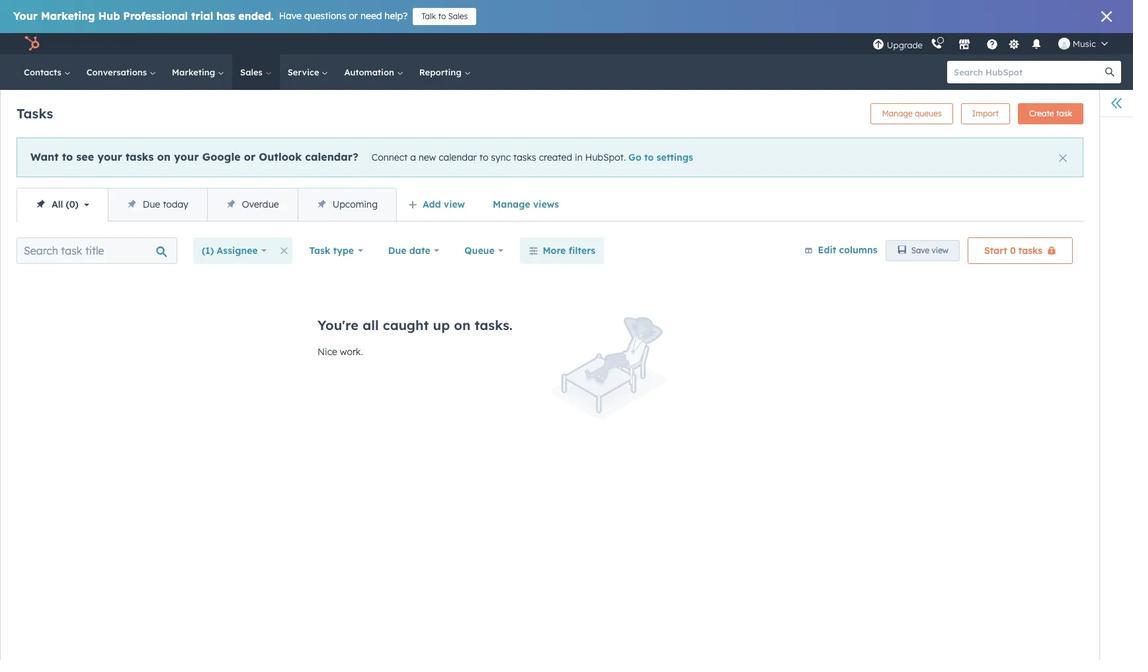 Task type: vqa. For each thing, say whether or not it's contained in the screenshot.
has
yes



Task type: describe. For each thing, give the bounding box(es) containing it.
due date
[[388, 245, 430, 257]]

start 0 tasks button
[[968, 238, 1073, 264]]

hubspot image
[[24, 36, 40, 52]]

manage for manage queues
[[882, 109, 913, 118]]

reporting
[[419, 67, 464, 77]]

manage queues link
[[871, 103, 953, 124]]

edit columns
[[818, 244, 878, 256]]

need
[[361, 10, 382, 22]]

ended.
[[238, 9, 274, 22]]

settings link
[[1006, 37, 1023, 51]]

assignee
[[217, 245, 258, 257]]

add view button
[[400, 191, 476, 218]]

manage views
[[493, 199, 559, 210]]

import link
[[961, 103, 1010, 124]]

on inside alert
[[157, 150, 171, 163]]

views
[[533, 199, 559, 210]]

have
[[279, 10, 302, 22]]

contacts
[[24, 67, 64, 77]]

start
[[985, 245, 1008, 257]]

help button
[[981, 33, 1004, 54]]

calling icon button
[[926, 35, 948, 52]]

sales inside talk to sales button
[[448, 11, 468, 21]]

columns
[[839, 244, 878, 256]]

queues
[[915, 109, 942, 118]]

your
[[13, 9, 38, 22]]

search image
[[1106, 67, 1115, 77]]

import
[[973, 109, 999, 118]]

connect a new calendar to sync tasks created in hubspot. go to settings
[[372, 152, 693, 163]]

1 your from the left
[[97, 150, 122, 163]]

0 horizontal spatial 0
[[69, 199, 75, 210]]

edit columns button
[[804, 242, 878, 259]]

up
[[433, 317, 450, 333]]

talk to sales
[[422, 11, 468, 21]]

go to settings link
[[629, 152, 693, 163]]

sync
[[491, 152, 511, 163]]

tasks banner
[[17, 99, 1084, 124]]

caught
[[383, 317, 429, 333]]

go
[[629, 152, 642, 163]]

add view
[[423, 199, 465, 210]]

manage for manage views
[[493, 199, 530, 210]]

manage views link
[[484, 191, 568, 218]]

2 your from the left
[[174, 150, 199, 163]]

start 0 tasks
[[985, 245, 1043, 257]]

work.
[[340, 346, 363, 358]]

queue button
[[456, 238, 512, 264]]

task
[[309, 245, 330, 257]]

due today
[[143, 199, 188, 210]]

or inside your marketing hub professional trial has ended. have questions or need help?
[[349, 10, 358, 22]]

view for save view
[[932, 245, 949, 255]]

close image for have questions or need help?
[[1102, 11, 1112, 22]]

queue
[[465, 245, 495, 257]]

calling icon image
[[931, 38, 943, 50]]

calendar
[[439, 152, 477, 163]]

0 horizontal spatial marketing
[[41, 9, 95, 22]]

sales link
[[232, 54, 280, 90]]

you're all caught up on tasks.
[[318, 317, 513, 333]]

task type
[[309, 245, 354, 257]]

you're
[[318, 317, 359, 333]]

manage queues
[[882, 109, 942, 118]]

create task link
[[1018, 103, 1084, 124]]

professional
[[123, 9, 188, 22]]

all
[[363, 317, 379, 333]]

edit
[[818, 244, 837, 256]]

notifications image
[[1031, 39, 1043, 51]]

marketing inside marketing link
[[172, 67, 218, 77]]

sales inside sales link
[[240, 67, 265, 77]]

(1)
[[202, 245, 214, 257]]

type
[[333, 245, 354, 257]]

created
[[539, 152, 572, 163]]

tasks.
[[475, 317, 513, 333]]

today
[[163, 199, 188, 210]]

task type button
[[301, 238, 372, 264]]

music
[[1073, 38, 1096, 49]]

save view button
[[886, 240, 960, 261]]

hub
[[98, 9, 120, 22]]

marketing link
[[164, 54, 232, 90]]

create
[[1030, 109, 1054, 118]]

task
[[1057, 109, 1073, 118]]

overdue link
[[207, 189, 298, 221]]

marketplaces button
[[951, 33, 979, 54]]

automation
[[344, 67, 397, 77]]

search button
[[1099, 61, 1122, 83]]

save view
[[912, 245, 949, 255]]

want to see your tasks on your google or outlook calendar? alert
[[17, 138, 1084, 177]]

close image for connect a new calendar to sync tasks created in hubspot.
[[1059, 154, 1067, 162]]

1 horizontal spatial tasks
[[513, 152, 536, 163]]

save
[[912, 245, 930, 255]]

marketplaces image
[[959, 39, 971, 51]]



Task type: locate. For each thing, give the bounding box(es) containing it.
1 vertical spatial sales
[[240, 67, 265, 77]]

want
[[30, 150, 59, 163]]

0 horizontal spatial sales
[[240, 67, 265, 77]]

hubspot.
[[585, 152, 626, 163]]

due left date
[[388, 245, 407, 257]]

1 horizontal spatial close image
[[1102, 11, 1112, 22]]

settings image
[[1009, 39, 1021, 51]]

help?
[[385, 10, 408, 22]]

1 horizontal spatial your
[[174, 150, 199, 163]]

0 horizontal spatial manage
[[493, 199, 530, 210]]

all ( 0 )
[[52, 199, 79, 210]]

reporting link
[[411, 54, 479, 90]]

0 horizontal spatial your
[[97, 150, 122, 163]]

upgrade
[[887, 39, 923, 50]]

sales
[[448, 11, 468, 21], [240, 67, 265, 77]]

0
[[69, 199, 75, 210], [1010, 245, 1016, 257]]

all
[[52, 199, 63, 210]]

0 vertical spatial view
[[444, 199, 465, 210]]

2 horizontal spatial tasks
[[1019, 245, 1043, 257]]

0 vertical spatial close image
[[1102, 11, 1112, 22]]

google
[[202, 150, 241, 163]]

close image inside want to see your tasks on your google or outlook calendar? alert
[[1059, 154, 1067, 162]]

your right see at top left
[[97, 150, 122, 163]]

due for due date
[[388, 245, 407, 257]]

trial
[[191, 9, 213, 22]]

1 vertical spatial marketing
[[172, 67, 218, 77]]

(
[[66, 199, 69, 210]]

0 right start
[[1010, 245, 1016, 257]]

more
[[543, 245, 566, 257]]

settings
[[657, 152, 693, 163]]

due left today
[[143, 199, 160, 210]]

tasks right start
[[1019, 245, 1043, 257]]

tasks
[[17, 105, 53, 121]]

filters
[[569, 245, 596, 257]]

manage inside tasks banner
[[882, 109, 913, 118]]

connect
[[372, 152, 408, 163]]

0 vertical spatial manage
[[882, 109, 913, 118]]

0 vertical spatial on
[[157, 150, 171, 163]]

1 horizontal spatial view
[[932, 245, 949, 255]]

conversations
[[86, 67, 149, 77]]

add
[[423, 199, 441, 210]]

upgrade image
[[873, 39, 885, 51]]

due inside 'link'
[[143, 199, 160, 210]]

or left need at top
[[349, 10, 358, 22]]

)
[[75, 199, 79, 210]]

calendar?
[[305, 150, 358, 163]]

view inside popup button
[[444, 199, 465, 210]]

nice
[[318, 346, 337, 358]]

marketing left hub on the top of the page
[[41, 9, 95, 22]]

to
[[438, 11, 446, 21], [62, 150, 73, 163], [480, 152, 489, 163], [645, 152, 654, 163]]

date
[[409, 245, 430, 257]]

1 horizontal spatial or
[[349, 10, 358, 22]]

manage left queues
[[882, 109, 913, 118]]

help image
[[986, 39, 998, 51]]

(1) assignee button
[[193, 238, 276, 264]]

0 vertical spatial 0
[[69, 199, 75, 210]]

or inside want to see your tasks on your google or outlook calendar? alert
[[244, 150, 256, 163]]

0 horizontal spatial on
[[157, 150, 171, 163]]

to left 'sync'
[[480, 152, 489, 163]]

1 vertical spatial manage
[[493, 199, 530, 210]]

navigation
[[17, 188, 397, 222]]

upcoming link
[[298, 189, 396, 221]]

questions
[[304, 10, 346, 22]]

on right up
[[454, 317, 471, 333]]

(1) assignee
[[202, 245, 258, 257]]

0 right "all"
[[69, 199, 75, 210]]

due today link
[[108, 189, 207, 221]]

due inside popup button
[[388, 245, 407, 257]]

0 horizontal spatial close image
[[1059, 154, 1067, 162]]

talk
[[422, 11, 436, 21]]

in
[[575, 152, 583, 163]]

a
[[410, 152, 416, 163]]

1 horizontal spatial on
[[454, 317, 471, 333]]

hubspot link
[[16, 36, 50, 52]]

create task
[[1030, 109, 1073, 118]]

tasks
[[126, 150, 154, 163], [513, 152, 536, 163], [1019, 245, 1043, 257]]

1 horizontal spatial marketing
[[172, 67, 218, 77]]

0 horizontal spatial due
[[143, 199, 160, 210]]

manage left views
[[493, 199, 530, 210]]

on
[[157, 150, 171, 163], [454, 317, 471, 333]]

your marketing hub professional trial has ended. have questions or need help?
[[13, 9, 408, 22]]

1 vertical spatial due
[[388, 245, 407, 257]]

due
[[143, 199, 160, 210], [388, 245, 407, 257]]

0 horizontal spatial or
[[244, 150, 256, 163]]

tasks right 'sync'
[[513, 152, 536, 163]]

menu
[[871, 33, 1118, 54]]

Search HubSpot search field
[[948, 61, 1110, 83]]

sales left 'service'
[[240, 67, 265, 77]]

sales right talk
[[448, 11, 468, 21]]

view for add view
[[444, 199, 465, 210]]

0 horizontal spatial view
[[444, 199, 465, 210]]

1 vertical spatial on
[[454, 317, 471, 333]]

1 vertical spatial 0
[[1010, 245, 1016, 257]]

1 horizontal spatial manage
[[882, 109, 913, 118]]

due date button
[[380, 238, 448, 264]]

1 horizontal spatial sales
[[448, 11, 468, 21]]

close image up music popup button
[[1102, 11, 1112, 22]]

1 vertical spatial close image
[[1059, 154, 1067, 162]]

to inside button
[[438, 11, 446, 21]]

0 vertical spatial or
[[349, 10, 358, 22]]

0 vertical spatial sales
[[448, 11, 468, 21]]

upcoming
[[333, 199, 378, 210]]

view inside button
[[932, 245, 949, 255]]

0 vertical spatial marketing
[[41, 9, 95, 22]]

or
[[349, 10, 358, 22], [244, 150, 256, 163]]

1 horizontal spatial 0
[[1010, 245, 1016, 257]]

want to see your tasks on your google or outlook calendar?
[[30, 150, 358, 163]]

manage
[[882, 109, 913, 118], [493, 199, 530, 210]]

your left google in the top of the page
[[174, 150, 199, 163]]

view right save
[[932, 245, 949, 255]]

notifications button
[[1025, 33, 1048, 54]]

new
[[419, 152, 436, 163]]

0 vertical spatial due
[[143, 199, 160, 210]]

more filters
[[543, 245, 596, 257]]

Search task title search field
[[17, 238, 177, 264]]

has
[[217, 9, 235, 22]]

tasks inside button
[[1019, 245, 1043, 257]]

0 horizontal spatial tasks
[[126, 150, 154, 163]]

marketing
[[41, 9, 95, 22], [172, 67, 218, 77]]

on up due today
[[157, 150, 171, 163]]

view
[[444, 199, 465, 210], [932, 245, 949, 255]]

automation link
[[336, 54, 411, 90]]

talk to sales button
[[413, 8, 477, 25]]

greg robinson image
[[1059, 38, 1070, 50]]

navigation containing all
[[17, 188, 397, 222]]

service link
[[280, 54, 336, 90]]

menu containing music
[[871, 33, 1118, 54]]

view right add
[[444, 199, 465, 210]]

to right talk
[[438, 11, 446, 21]]

music button
[[1051, 33, 1116, 54]]

conversations link
[[79, 54, 164, 90]]

due for due today
[[143, 199, 160, 210]]

overdue
[[242, 199, 279, 210]]

marketing down trial
[[172, 67, 218, 77]]

tasks up "due today" 'link'
[[126, 150, 154, 163]]

see
[[76, 150, 94, 163]]

or right google in the top of the page
[[244, 150, 256, 163]]

nice work.
[[318, 346, 363, 358]]

contacts link
[[16, 54, 79, 90]]

outlook
[[259, 150, 302, 163]]

1 vertical spatial view
[[932, 245, 949, 255]]

1 horizontal spatial due
[[388, 245, 407, 257]]

1 vertical spatial or
[[244, 150, 256, 163]]

to right go
[[645, 152, 654, 163]]

to left see at top left
[[62, 150, 73, 163]]

close image down task
[[1059, 154, 1067, 162]]

0 inside button
[[1010, 245, 1016, 257]]

close image
[[1102, 11, 1112, 22], [1059, 154, 1067, 162]]



